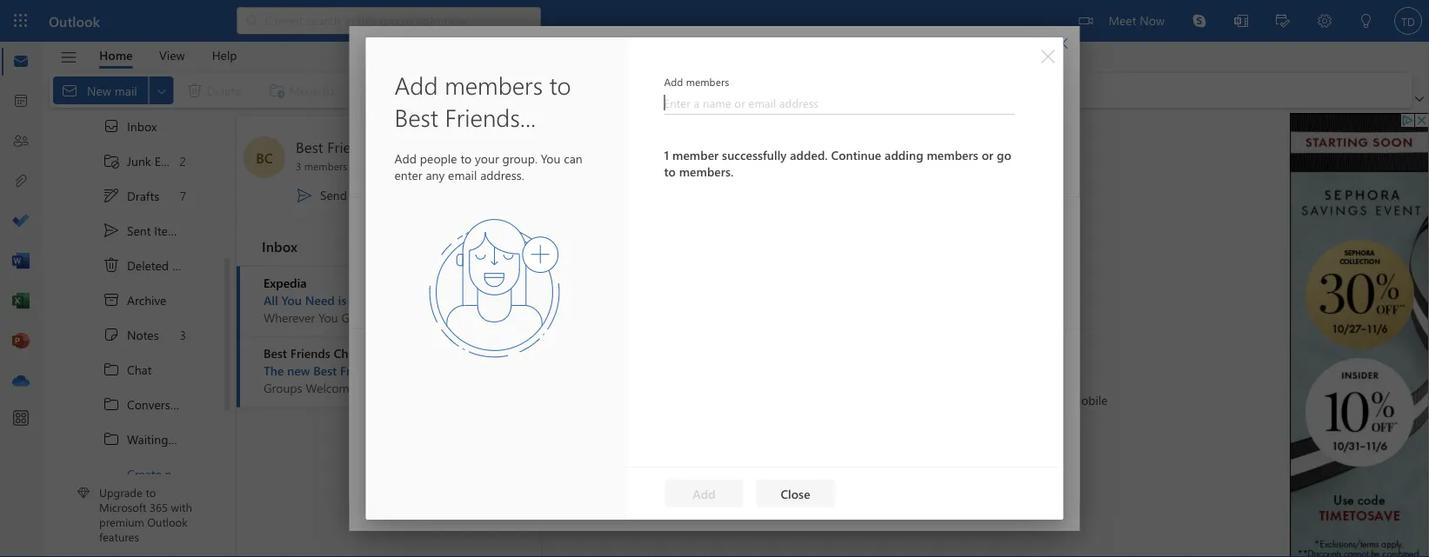 Task type: describe. For each thing, give the bounding box(es) containing it.

[[419, 140, 433, 154]]

to inside add members to best friends
[[550, 69, 571, 101]]

files image
[[12, 173, 30, 191]]

or
[[982, 147, 994, 163]]

successfully
[[722, 147, 787, 163]]

members for 3 members
[[304, 159, 347, 173]]

3 for 3 members
[[296, 159, 301, 173]]

ad
[[465, 277, 476, 289]]

members inside best friends chat 3 members
[[495, 90, 545, 106]]

mail image
[[12, 53, 30, 70]]

your inside the add people to your group. you can enter any email address.
[[475, 150, 499, 167]]

 for  sent items
[[103, 222, 120, 240]]

add members
[[664, 75, 729, 89]]

cell inside members list grid
[[377, 308, 883, 322]]

upgrade
[[99, 485, 143, 501]]

members inside 1 member successfully added. continue adding members or go to members.
[[927, 147, 978, 163]]

chat for best friends chat 3 members
[[617, 54, 666, 86]]

members for add members to best friends
[[445, 69, 543, 101]]

Enter a name or email address field
[[664, 94, 1015, 111]]

items for 
[[154, 223, 184, 239]]

camera
[[911, 392, 950, 408]]

members region
[[349, 197, 1080, 502]]

test dummy row group
[[349, 330, 1080, 479]]

 tree item
[[63, 214, 203, 248]]

image of best friends chat image
[[377, 54, 464, 144]]

view button
[[146, 42, 198, 69]]

people image
[[12, 133, 30, 150]]

add button
[[665, 480, 743, 508]]

0 horizontal spatial key.
[[376, 292, 398, 308]]

0 vertical spatial one
[[350, 292, 373, 308]]

 for  chat
[[103, 361, 120, 379]]

sent
[[127, 223, 151, 239]]

message list no items selected list box
[[237, 267, 599, 557]]

you inside the add people to your group. you can enter any email address.
[[541, 150, 561, 167]]

bc inside the image of best friends chat
[[398, 73, 443, 122]]

bc application
[[0, 0, 1429, 558]]

follow in inbox
[[968, 114, 1052, 130]]

to inside upgrade to microsoft 365 with premium outlook features
[[146, 485, 156, 501]]

2  tree item from the top
[[63, 388, 203, 422]]

 for  waiting4reply
[[103, 431, 120, 448]]

add members heading
[[664, 75, 1015, 89]]


[[1041, 50, 1055, 64]]

 sent items
[[103, 222, 184, 240]]

archive
[[127, 293, 167, 309]]

go
[[997, 147, 1012, 163]]

any
[[426, 167, 445, 183]]

with for 365
[[171, 500, 192, 515]]

outlook link
[[49, 0, 100, 42]]

group
[[412, 363, 446, 379]]

 button
[[499, 234, 524, 259]]

meet
[[1109, 12, 1136, 28]]

read
[[451, 82, 474, 98]]

close button
[[756, 480, 835, 508]]


[[369, 82, 386, 99]]

1 wherever from the left
[[264, 310, 315, 326]]

the
[[749, 392, 766, 408]]

bc button
[[244, 137, 285, 178]]

expedia
[[264, 275, 307, 291]]

all
[[420, 82, 433, 98]]


[[1079, 14, 1093, 28]]

1 vertical spatial is
[[541, 310, 549, 326]]

can
[[564, 150, 583, 167]]

to inside 1 member successfully added. continue adding members or go to members.
[[664, 163, 676, 179]]

inbox inside  inbox
[[127, 119, 157, 135]]

 deleted items
[[103, 257, 201, 274]]

microsoft
[[99, 500, 146, 515]]

 button
[[418, 176, 452, 214]]


[[487, 118, 501, 132]]

dummy
[[446, 347, 489, 363]]

upgrade to microsoft 365 with premium outlook features
[[99, 485, 192, 545]]

 for  send email
[[296, 187, 313, 204]]


[[103, 292, 120, 309]]

1 horizontal spatial all
[[468, 310, 482, 326]]

 button
[[51, 43, 86, 72]]

add for add members to best friends
[[394, 69, 438, 101]]

1  tree item from the top
[[63, 353, 203, 388]]

best friends chat 3 members
[[485, 54, 666, 106]]

best right the
[[313, 363, 337, 379]]

added.
[[790, 147, 828, 163]]

0 vertical spatial all
[[264, 292, 278, 308]]

help
[[212, 47, 237, 63]]

close
[[781, 486, 810, 502]]

items for 
[[172, 258, 201, 274]]

chat inside  chat
[[127, 362, 152, 378]]

address.
[[480, 167, 524, 183]]

friends for best friends chat 3 members
[[535, 54, 611, 86]]

inbox inside message list section
[[262, 236, 297, 255]]

document containing add members to best friends
[[0, 0, 1429, 558]]

2
[[180, 153, 186, 169]]

the
[[264, 363, 284, 379]]

3  tree item from the top
[[63, 422, 204, 457]]

chat for best friends chat
[[378, 137, 408, 157]]

premium
[[99, 515, 144, 530]]

dialog containing add members to best friends
[[0, 0, 1429, 558]]

 chat
[[103, 361, 152, 379]]

7
[[180, 188, 186, 204]]

 tree item
[[63, 109, 203, 144]]

deleted
[[127, 258, 169, 274]]

home
[[99, 47, 133, 63]]

email button
[[498, 158, 543, 197]]

features
[[99, 529, 139, 545]]

1 horizontal spatial your
[[845, 392, 869, 408]]

3 inside best friends chat 3 members
[[485, 90, 492, 106]]

 send email
[[296, 187, 379, 204]]

friends for best friends chat the new best friends chat group is ready
[[290, 345, 330, 361]]

 tree item
[[63, 248, 203, 283]]

email inside  junk email 2
[[155, 153, 183, 169]]

excel image
[[12, 293, 30, 311]]

files button
[[661, 158, 700, 197]]

new inside "best friends chat the new best friends chat group is ready"
[[287, 363, 310, 379]]

now
[[1140, 12, 1165, 28]]

 drafts
[[103, 187, 159, 205]]

friends for best friends chat
[[327, 137, 374, 157]]

best friends chat
[[296, 137, 408, 157]]

files
[[668, 169, 692, 185]]

3 members
[[296, 159, 347, 173]]

follow
[[968, 114, 1004, 130]]



Task type: vqa. For each thing, say whether or not it's contained in the screenshot.


Task type: locate. For each thing, give the bounding box(es) containing it.
 tree item
[[63, 318, 203, 353]]

test dummy button
[[377, 338, 883, 373]]

1 vertical spatial 3
[[296, 159, 301, 173]]

wherever down expedia
[[264, 310, 315, 326]]

2 vertical spatial outlook
[[147, 515, 188, 530]]

to left members.
[[664, 163, 676, 179]]

is down search by name or alias text box
[[541, 310, 549, 326]]

0 vertical spatial inbox
[[127, 119, 157, 135]]

 down  chat
[[103, 396, 120, 414]]

2 horizontal spatial is
[[541, 310, 549, 326]]

 down 
[[103, 361, 120, 379]]

document
[[0, 0, 1429, 558]]

members up 
[[445, 69, 543, 101]]

bc
[[398, 73, 443, 122], [256, 148, 273, 167]]

best for best friends chat the new best friends chat group is ready
[[264, 345, 287, 361]]

dialog
[[0, 0, 1429, 558]]

inbox
[[1021, 114, 1052, 130]]

 down 3 members popup button
[[296, 187, 313, 204]]

best friends chat button
[[292, 137, 408, 159]]

new inside tree item
[[165, 466, 187, 483]]

key. up "best friends chat the new best friends chat group is ready"
[[376, 292, 398, 308]]

all
[[264, 292, 278, 308], [468, 310, 482, 326]]

notes
[[127, 327, 159, 343]]

ready
[[461, 363, 492, 379]]

1 horizontal spatial need
[[508, 310, 537, 326]]

send for 
[[508, 117, 534, 133]]

 tree item
[[63, 283, 203, 318]]

1 horizontal spatial key.
[[578, 310, 599, 326]]

with right 365 at the bottom left
[[171, 500, 192, 515]]

to inside the add people to your group. you can enter any email address.
[[461, 150, 472, 167]]

bc inside best friends chat icon
[[256, 148, 273, 167]]

email right "any"
[[448, 167, 477, 183]]

download
[[967, 392, 1021, 408]]

items inside  deleted items
[[172, 258, 201, 274]]

email right ...
[[538, 117, 567, 133]]

members inside message list section
[[304, 159, 347, 173]]

new
[[287, 363, 310, 379], [165, 466, 187, 483]]

best friends chat image
[[244, 137, 285, 178]]

 inside message list section
[[296, 187, 313, 204]]

adding
[[885, 147, 923, 163]]

0 horizontal spatial bc
[[256, 148, 273, 167]]

add inside add members to best friends
[[394, 69, 438, 101]]

0 horizontal spatial wherever
[[264, 310, 315, 326]]

junk
[[127, 153, 151, 169]]

 waiting4reply
[[103, 431, 204, 448]]

create new folder tree item
[[63, 457, 222, 492]]

2 horizontal spatial email
[[538, 117, 567, 133]]

3 for 3
[[180, 327, 186, 343]]

your left 'group.' at the top left of page
[[475, 150, 499, 167]]

1 vertical spatial all
[[468, 310, 482, 326]]

2 horizontal spatial outlook
[[1024, 392, 1068, 408]]

you down expedia
[[281, 292, 302, 308]]

0 vertical spatial is
[[338, 292, 347, 308]]

friends down expedia
[[290, 345, 330, 361]]

with inside upgrade to microsoft 365 with premium outlook features
[[171, 500, 192, 515]]

best
[[485, 54, 529, 86], [394, 101, 438, 133], [296, 137, 323, 157], [264, 345, 287, 361], [313, 363, 337, 379]]

email inside bc dialog
[[538, 117, 567, 133]]

0 vertical spatial need
[[305, 292, 335, 308]]

go.
[[341, 310, 360, 326]]

qr
[[770, 392, 786, 408]]

1 horizontal spatial is
[[449, 363, 457, 379]]

best for best friends chat
[[296, 137, 323, 157]]

0 horizontal spatial email
[[350, 187, 379, 203]]

0 horizontal spatial new
[[165, 466, 187, 483]]

0 horizontal spatial your
[[475, 150, 499, 167]]

you
[[541, 150, 561, 167], [281, 292, 302, 308], [318, 310, 338, 326], [418, 310, 437, 326], [485, 310, 505, 326]]

outlook banner
[[0, 0, 1429, 42]]

outlook right the premium
[[147, 515, 188, 530]]

2 vertical spatial email
[[350, 187, 379, 203]]

0 vertical spatial outlook
[[49, 11, 100, 30]]

members.
[[679, 163, 734, 179]]

1 member successfully added. continue adding members or go to members.
[[664, 147, 1012, 179]]

best inside add members to best friends
[[394, 101, 438, 133]]

need down expedia
[[305, 292, 335, 308]]

 for 
[[103, 396, 120, 414]]

create
[[127, 466, 162, 483]]

0 vertical spatial new
[[287, 363, 310, 379]]

word image
[[12, 253, 30, 271]]

members button
[[423, 158, 491, 197]]

1 vertical spatial send
[[320, 187, 347, 203]]

powerpoint image
[[12, 333, 30, 351]]

3 right notes
[[180, 327, 186, 343]]

0 horizontal spatial inbox
[[127, 119, 157, 135]]

 left sent
[[103, 222, 120, 240]]

as
[[436, 82, 447, 98]]

email inside the add people to your group. you can enter any email address.
[[448, 167, 477, 183]]

...
[[520, 101, 536, 133]]

chat inside 'popup button'
[[378, 137, 408, 157]]

tab list
[[86, 42, 251, 69]]

0 vertical spatial with
[[819, 392, 842, 408]]

1 horizontal spatial outlook
[[147, 515, 188, 530]]

friends down go.
[[340, 363, 380, 379]]

 archive
[[103, 292, 167, 309]]

3 right bc popup button
[[296, 159, 301, 173]]

test dummy image
[[377, 338, 883, 372]]

meet now
[[1109, 12, 1165, 28]]

1 vertical spatial one
[[552, 310, 575, 326]]

is inside "best friends chat the new best friends chat group is ready"
[[449, 363, 457, 379]]

1 horizontal spatial wherever
[[363, 310, 414, 326]]

lachlandinoo@gmail.com image
[[377, 437, 883, 471]]

2  from the top
[[103, 396, 120, 414]]

3 inside the  tree item
[[180, 327, 186, 343]]

chat for best friends chat the new best friends chat group is ready
[[334, 345, 359, 361]]

1 vertical spatial 
[[103, 396, 120, 414]]

0 horizontal spatial all
[[264, 292, 278, 308]]

message list section
[[237, 116, 599, 557]]

inbox
[[127, 119, 157, 135], [262, 236, 297, 255]]

1 horizontal spatial send
[[508, 117, 534, 133]]

Search by name or alias text field
[[404, 252, 599, 280]]

2 vertical spatial 3
[[180, 327, 186, 343]]

one up go.
[[350, 292, 373, 308]]

0 horizontal spatial outlook
[[49, 11, 100, 30]]

1 horizontal spatial one
[[552, 310, 575, 326]]

 tree item up create
[[63, 422, 204, 457]]

best friends chat the new best friends chat group is ready
[[264, 345, 492, 379]]

 button
[[412, 138, 440, 157]]

wherever right go.
[[363, 310, 414, 326]]

new left folder
[[165, 466, 187, 483]]

to up members
[[461, 150, 472, 167]]

about button
[[367, 158, 416, 197]]

all right stay.
[[468, 310, 482, 326]]

members up the  send email
[[495, 90, 545, 106]]

1 vertical spatial new
[[165, 466, 187, 483]]

2 horizontal spatial 3
[[485, 90, 492, 106]]

1 horizontal spatial new
[[287, 363, 310, 379]]

mobile
[[1071, 392, 1108, 408]]

members
[[431, 169, 483, 185]]

to right camera
[[953, 392, 964, 408]]

send
[[508, 117, 534, 133], [320, 187, 347, 203]]

1 vertical spatial email
[[448, 167, 477, 183]]

members inside add members to best friends
[[445, 69, 543, 101]]

email for 
[[538, 117, 567, 133]]

trusted senders button
[[550, 158, 654, 197]]

enter
[[394, 167, 422, 183]]

members down outlook banner
[[686, 75, 729, 89]]

send inside  send email
[[320, 187, 347, 203]]

3  from the top
[[103, 431, 120, 448]]

0 vertical spatial email
[[538, 117, 567, 133]]

send for 
[[320, 187, 347, 203]]

with for code
[[819, 392, 842, 408]]

 button
[[1030, 43, 1058, 70]]

drafts
[[127, 188, 159, 204]]

1 horizontal spatial bc
[[398, 73, 443, 122]]

cell
[[377, 308, 883, 322]]

best up 3 members popup button
[[296, 137, 323, 157]]

1 vertical spatial 
[[103, 222, 120, 240]]

outlook left mobile
[[1024, 392, 1068, 408]]

inbox right 
[[127, 119, 157, 135]]

0 vertical spatial items
[[154, 223, 184, 239]]

add for add members
[[664, 75, 683, 89]]

tab list containing home
[[86, 42, 251, 69]]

senders
[[602, 169, 644, 185]]

members left or
[[927, 147, 978, 163]]

2 wherever from the left
[[363, 310, 414, 326]]

3 right read at the left top of the page
[[485, 90, 492, 106]]

1 horizontal spatial 
[[296, 187, 313, 204]]

email down 'group.' at the top left of page
[[506, 169, 535, 185]]

2 vertical spatial is
[[449, 363, 457, 379]]

friends inside add members to best friends
[[445, 101, 520, 133]]

to do image
[[12, 213, 30, 231]]

0 horizontal spatial 
[[103, 222, 120, 240]]

to down create
[[146, 485, 156, 501]]

1 vertical spatial outlook
[[1024, 392, 1068, 408]]

1 horizontal spatial email
[[448, 167, 477, 183]]

tree inside bc "application"
[[63, 109, 222, 492]]

0 vertical spatial 
[[103, 361, 120, 379]]

email inside email button
[[506, 169, 535, 185]]

1  from the top
[[103, 361, 120, 379]]

waiting4reply
[[127, 432, 204, 448]]

0 horizontal spatial with
[[171, 500, 192, 515]]

email right junk
[[155, 153, 183, 169]]

0 vertical spatial 3
[[485, 90, 492, 106]]

to right ...
[[550, 69, 571, 101]]

add
[[394, 69, 438, 101], [664, 75, 683, 89], [394, 150, 417, 167], [693, 486, 716, 502]]

add members to best friends
[[394, 69, 571, 133]]

members for add members
[[686, 75, 729, 89]]

trusted senders
[[560, 169, 644, 185]]


[[103, 361, 120, 379], [103, 396, 120, 414], [103, 431, 120, 448]]

365
[[150, 500, 168, 515]]

best down  mark all as read
[[394, 101, 438, 133]]

outlook inside upgrade to microsoft 365 with premium outlook features
[[147, 515, 188, 530]]

0 horizontal spatial one
[[350, 292, 373, 308]]

friends
[[535, 54, 611, 86], [445, 101, 520, 133], [327, 137, 374, 157], [290, 345, 330, 361], [340, 363, 380, 379]]

rubyanndersson@gmail.com image
[[377, 387, 883, 422]]

friends up ...
[[535, 54, 611, 86]]

members
[[445, 69, 543, 101], [686, 75, 729, 89], [495, 90, 545, 106], [927, 147, 978, 163], [304, 159, 347, 173]]

0 horizontal spatial send
[[320, 187, 347, 203]]

 junk email 2
[[103, 153, 186, 170]]

0 horizontal spatial 3
[[180, 327, 186, 343]]

to
[[550, 69, 571, 101], [461, 150, 472, 167], [664, 163, 676, 179], [953, 392, 964, 408], [146, 485, 156, 501]]

0 vertical spatial bc
[[398, 73, 443, 122]]


[[1056, 37, 1070, 50]]

is up go.
[[338, 292, 347, 308]]

items right deleted
[[172, 258, 201, 274]]

 tree item
[[63, 353, 203, 388], [63, 388, 203, 422], [63, 422, 204, 457]]

members up  send email
[[304, 159, 347, 173]]

member
[[672, 147, 719, 163]]

 mark all as read
[[369, 82, 474, 99]]

 button
[[1045, 26, 1080, 61]]

add people to your group. you can enter any email address.
[[394, 150, 583, 183]]

calendar image
[[12, 93, 30, 110]]

onedrive image
[[12, 373, 30, 391]]

friends inside best friends chat 3 members
[[535, 54, 611, 86]]

friends inside 'popup button'
[[327, 137, 374, 157]]

you left go.
[[318, 310, 338, 326]]

items right sent
[[154, 223, 184, 239]]

0 vertical spatial key.
[[376, 292, 398, 308]]

all you need is one key. wherever you go. wherever you stay. all you need is one key.
[[264, 292, 599, 326]]


[[296, 187, 313, 204], [103, 222, 120, 240]]

more apps image
[[12, 411, 30, 428]]

email for 
[[350, 187, 379, 203]]

tree
[[63, 109, 222, 492]]

test
[[422, 347, 443, 363]]


[[504, 240, 519, 256]]

need down search by name or alias text box
[[508, 310, 537, 326]]

outlook inside outlook banner
[[49, 11, 100, 30]]

1 vertical spatial your
[[845, 392, 869, 408]]

1 vertical spatial inbox
[[262, 236, 297, 255]]

 inside tree item
[[103, 222, 120, 240]]

home button
[[86, 42, 146, 69]]

best inside 'popup button'
[[296, 137, 323, 157]]

add for add people to your group. you can enter any email address.
[[394, 150, 417, 167]]


[[103, 257, 120, 274]]

move & delete group
[[53, 73, 352, 108]]

key.
[[376, 292, 398, 308], [578, 310, 599, 326]]

all down expedia
[[264, 292, 278, 308]]

tree containing 
[[63, 109, 222, 492]]


[[103, 327, 120, 344]]

mark
[[390, 82, 417, 98]]

3 members button
[[292, 159, 347, 173]]

0 horizontal spatial need
[[305, 292, 335, 308]]

add inside the add people to your group. you can enter any email address.
[[394, 150, 417, 167]]

code
[[790, 392, 816, 408]]

 send email
[[487, 117, 567, 133]]

items inside  sent items
[[154, 223, 184, 239]]


[[60, 48, 78, 67]]

 inbox
[[103, 118, 157, 135]]

you right stay.
[[485, 310, 505, 326]]

is left ready
[[449, 363, 457, 379]]

you left stay.
[[418, 310, 437, 326]]


[[103, 118, 120, 135]]

with
[[819, 392, 842, 408], [171, 500, 192, 515]]

 notes
[[103, 327, 159, 344]]

scan the qr code with your phone camera to download outlook mobile
[[721, 392, 1108, 408]]

people
[[420, 150, 457, 167]]

1 horizontal spatial inbox
[[262, 236, 297, 255]]

left-rail-appbar navigation
[[3, 42, 38, 402]]

phone
[[873, 392, 907, 408]]

test dummy
[[422, 347, 489, 363]]

1 vertical spatial need
[[508, 310, 537, 326]]


[[426, 187, 444, 204]]

0 vertical spatial your
[[475, 150, 499, 167]]

group.
[[502, 150, 538, 167]]

items
[[154, 223, 184, 239], [172, 258, 201, 274]]

scan
[[721, 392, 746, 408]]

email down about at the left top of page
[[350, 187, 379, 203]]

1 vertical spatial items
[[172, 258, 201, 274]]

bc dialog
[[349, 26, 1080, 532]]

 tree item down  chat
[[63, 388, 203, 422]]

best inside best friends chat 3 members
[[485, 54, 529, 86]]

best up the
[[264, 345, 287, 361]]

one up test dummy image
[[552, 310, 575, 326]]

1 vertical spatial key.
[[578, 310, 599, 326]]

1 vertical spatial bc
[[256, 148, 273, 167]]

1 horizontal spatial 3
[[296, 159, 301, 173]]

send down 3 members
[[320, 187, 347, 203]]

 tree item down  notes
[[63, 353, 203, 388]]

expanded profile pane navigation menu for best friends chat tab list
[[349, 158, 1080, 197]]

 tree item
[[63, 179, 203, 214]]

1 vertical spatial with
[[171, 500, 192, 515]]

3 inside message list section
[[296, 159, 301, 173]]

1 horizontal spatial email
[[506, 169, 535, 185]]

is
[[338, 292, 347, 308], [541, 310, 549, 326], [449, 363, 457, 379]]

 up create new folder tree item
[[103, 431, 120, 448]]

1 horizontal spatial with
[[819, 392, 842, 408]]

friends down read at the left top of the page
[[445, 101, 520, 133]]

1
[[664, 147, 669, 163]]

create new folder
[[127, 466, 222, 483]]

your left phone
[[845, 392, 869, 408]]

premium features image
[[77, 487, 90, 500]]

add inside button
[[693, 486, 716, 502]]

0 horizontal spatial email
[[155, 153, 183, 169]]

outlook up the 
[[49, 11, 100, 30]]

friends up 3 members
[[327, 137, 374, 157]]

folder
[[190, 466, 222, 483]]

inbox up expedia
[[262, 236, 297, 255]]

2 vertical spatial 
[[103, 431, 120, 448]]

stay.
[[441, 310, 465, 326]]

0 vertical spatial 
[[296, 187, 313, 204]]

chat inside best friends chat 3 members
[[617, 54, 666, 86]]

0 horizontal spatial is
[[338, 292, 347, 308]]

you left can at the top of page
[[541, 150, 561, 167]]

continue
[[831, 147, 881, 163]]

0 vertical spatial send
[[508, 117, 534, 133]]

with right code
[[819, 392, 842, 408]]

send right 
[[508, 117, 534, 133]]

best right read at the left top of the page
[[485, 54, 529, 86]]

new right the
[[287, 363, 310, 379]]

 tree item
[[63, 144, 203, 179]]

email inside  send email
[[350, 187, 379, 203]]

best for best friends chat 3 members
[[485, 54, 529, 86]]

your
[[475, 150, 499, 167], [845, 392, 869, 408]]

send inside bc dialog
[[508, 117, 534, 133]]

key. up test dummy image
[[578, 310, 599, 326]]

members list grid
[[349, 301, 1080, 479]]



